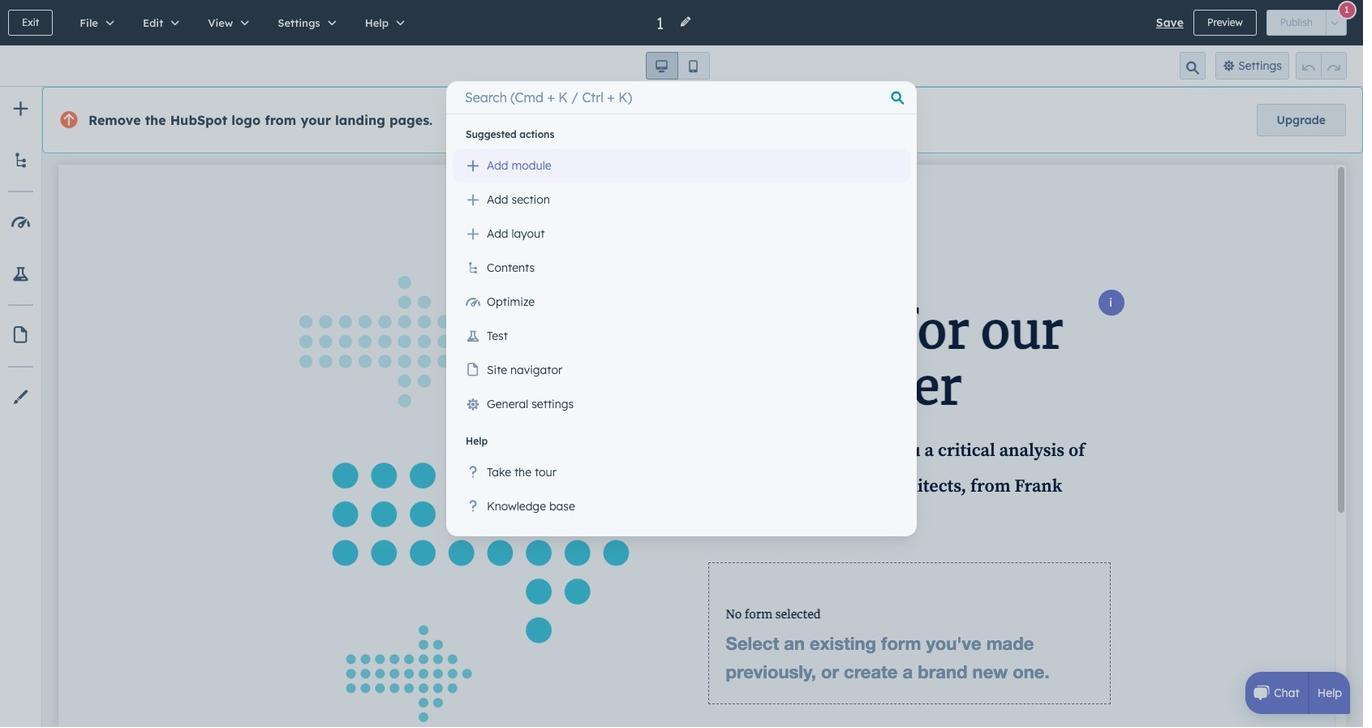 Task type: locate. For each thing, give the bounding box(es) containing it.
Search search field
[[456, 81, 908, 114]]

group
[[1267, 10, 1348, 36], [646, 52, 710, 80], [1296, 52, 1348, 80]]

None field
[[655, 12, 670, 34]]



Task type: vqa. For each thing, say whether or not it's contained in the screenshot.
Create ticket button
no



